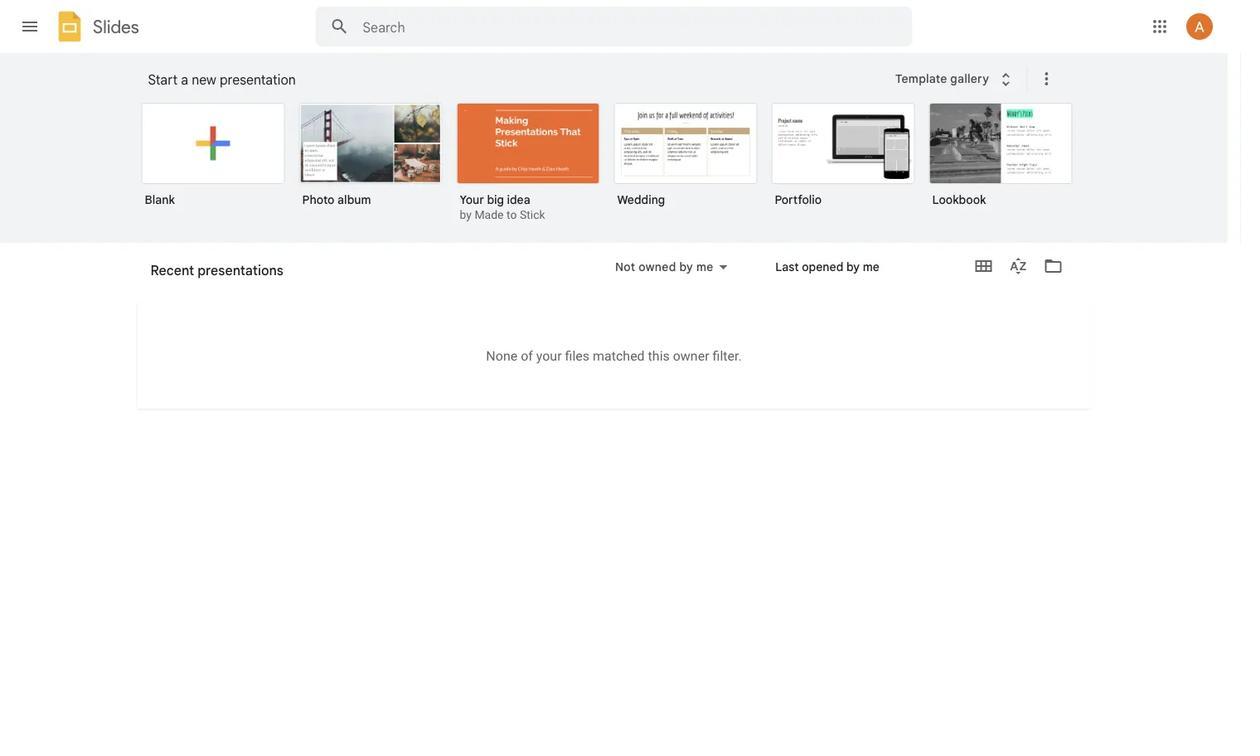 Task type: vqa. For each thing, say whether or not it's contained in the screenshot.
ink at the bottom of the page
no



Task type: describe. For each thing, give the bounding box(es) containing it.
me for not owned by me
[[696, 260, 714, 274]]

album
[[338, 192, 371, 207]]

portfolio option
[[772, 103, 915, 219]]

your
[[460, 192, 484, 207]]

me for last opened by me
[[863, 260, 880, 274]]

start a new presentation heading
[[148, 53, 885, 106]]

files
[[565, 348, 590, 364]]

template gallery button
[[885, 64, 1027, 94]]

main menu image
[[20, 17, 40, 36]]

last
[[775, 260, 799, 274]]

not owned by me
[[615, 260, 714, 274]]

recent inside heading
[[150, 262, 194, 279]]

slides link
[[53, 10, 139, 46]]

none of your files matched this owner filter. region
[[137, 348, 1091, 364]]

lookbook
[[932, 192, 986, 207]]

recent presentations heading
[[137, 243, 580, 296]]

presentations inside heading
[[198, 262, 283, 279]]

more actions. image
[[1033, 69, 1057, 89]]

none of your files matched this owner filter.
[[486, 348, 742, 364]]

wedding option
[[614, 103, 757, 219]]

gallery
[[951, 71, 989, 86]]

this
[[648, 348, 670, 364]]

search image
[[323, 10, 356, 43]]

template gallery
[[895, 71, 989, 86]]

start a new presentation
[[148, 71, 296, 88]]

made to stick link
[[475, 208, 545, 222]]

lookbook option
[[929, 103, 1073, 219]]

by for last opened by me
[[847, 260, 860, 274]]

of
[[521, 348, 533, 364]]

photo album
[[302, 192, 371, 207]]

owner
[[673, 348, 709, 364]]

your
[[536, 348, 562, 364]]

new
[[192, 71, 216, 88]]

blank option
[[141, 103, 285, 219]]

none
[[486, 348, 518, 364]]



Task type: locate. For each thing, give the bounding box(es) containing it.
recent
[[150, 262, 194, 279], [137, 269, 175, 283]]

photo album option
[[299, 103, 442, 219]]

1 horizontal spatial by
[[679, 260, 693, 274]]

made
[[475, 208, 504, 222]]

recent presentations inside heading
[[150, 262, 283, 279]]

not owned by me button
[[604, 257, 738, 277]]

by right owned
[[679, 260, 693, 274]]

filter.
[[713, 348, 742, 364]]

idea
[[507, 192, 530, 207]]

2 horizontal spatial by
[[847, 260, 860, 274]]

presentation
[[220, 71, 296, 88]]

me
[[696, 260, 714, 274], [863, 260, 880, 274]]

by down your
[[460, 208, 472, 222]]

by right opened
[[847, 260, 860, 274]]

by for not owned by me
[[679, 260, 693, 274]]

me inside popup button
[[696, 260, 714, 274]]

opened
[[802, 260, 844, 274]]

photo
[[302, 192, 335, 207]]

not
[[615, 260, 635, 274]]

big
[[487, 192, 504, 207]]

0 horizontal spatial by
[[460, 208, 472, 222]]

me right opened
[[863, 260, 880, 274]]

stick
[[520, 208, 545, 222]]

recent presentations
[[150, 262, 283, 279], [137, 269, 254, 283]]

start
[[148, 71, 178, 88]]

me right owned
[[696, 260, 714, 274]]

portfolio
[[775, 192, 822, 207]]

1 me from the left
[[696, 260, 714, 274]]

owned
[[639, 260, 676, 274]]

presentations
[[198, 262, 283, 279], [178, 269, 254, 283]]

your big idea option
[[456, 103, 600, 224]]

your big idea by made to stick
[[460, 192, 545, 222]]

blank
[[145, 192, 175, 207]]

list box containing blank
[[141, 99, 1095, 244]]

by inside the your big idea by made to stick
[[460, 208, 472, 222]]

by inside popup button
[[679, 260, 693, 274]]

by
[[460, 208, 472, 222], [679, 260, 693, 274], [847, 260, 860, 274]]

a
[[181, 71, 188, 88]]

None search field
[[315, 7, 912, 46]]

wedding
[[617, 192, 665, 207]]

1 horizontal spatial me
[[863, 260, 880, 274]]

Search bar text field
[[363, 19, 871, 36]]

matched
[[593, 348, 645, 364]]

to
[[507, 208, 517, 222]]

2 me from the left
[[863, 260, 880, 274]]

0 horizontal spatial me
[[696, 260, 714, 274]]

slides
[[93, 16, 139, 38]]

last opened by me
[[775, 260, 880, 274]]

template
[[895, 71, 947, 86]]

list box
[[141, 99, 1095, 244]]



